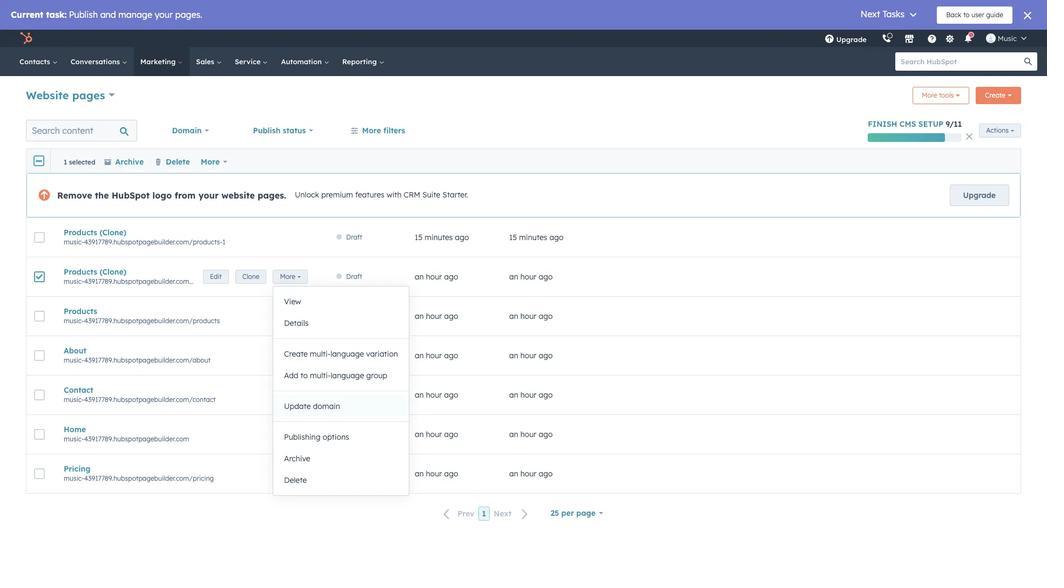 Task type: locate. For each thing, give the bounding box(es) containing it.
upgrade inside "menu"
[[836, 35, 867, 44]]

products for 15 minutes ago
[[64, 228, 97, 238]]

language down create multi-language variation
[[331, 371, 364, 381]]

archive button
[[104, 157, 144, 167], [273, 448, 409, 470]]

create button
[[976, 87, 1021, 104]]

options
[[323, 433, 349, 442]]

2 vertical spatial products
[[64, 307, 97, 316]]

1 multi- from the top
[[310, 349, 331, 359]]

43917789.hubspotpagebuilder.com/products- for products (clone) music-43917789.hubspotpagebuilder.com/products-0
[[84, 278, 223, 286]]

menu
[[817, 30, 1034, 47]]

website pages button
[[26, 87, 115, 103]]

about
[[64, 346, 86, 356]]

2 minutes from the left
[[519, 233, 547, 242]]

draft down update domain button at the left of the page
[[346, 430, 362, 439]]

per
[[561, 509, 574, 518]]

draft up the add to multi-language group button
[[346, 352, 362, 360]]

settings link
[[943, 33, 957, 44]]

more up your
[[201, 157, 220, 167]]

create up actions
[[985, 91, 1006, 99]]

draft for products (clone)
[[346, 233, 362, 241]]

more tools button
[[913, 87, 970, 104]]

archive button down options
[[273, 448, 409, 470]]

3 products from the top
[[64, 307, 97, 316]]

update domain button
[[273, 396, 409, 417]]

0 vertical spatial language
[[331, 349, 364, 359]]

1 minutes from the left
[[425, 233, 453, 242]]

1
[[64, 158, 67, 166], [223, 238, 226, 246], [482, 509, 486, 519]]

2 15 minutes ago from the left
[[509, 233, 564, 242]]

language
[[331, 349, 364, 359], [331, 371, 364, 381]]

language up the add to multi-language group button
[[331, 349, 364, 359]]

an hour ago
[[415, 272, 458, 282], [509, 272, 553, 282], [415, 312, 458, 321], [509, 312, 553, 321], [415, 351, 458, 361], [509, 351, 553, 361], [415, 390, 458, 400], [509, 390, 553, 400], [415, 430, 458, 440], [509, 430, 553, 440], [415, 469, 458, 479], [509, 469, 553, 479]]

0 horizontal spatial create
[[284, 349, 308, 359]]

0 vertical spatial delete button
[[155, 157, 190, 167]]

Search content search field
[[26, 120, 137, 141]]

2 vertical spatial 1
[[482, 509, 486, 519]]

5 draft from the top
[[346, 430, 362, 439]]

1 button
[[478, 507, 490, 521]]

(clone) inside products (clone) music-43917789.hubspotpagebuilder.com/products-0
[[100, 267, 126, 277]]

update domain
[[284, 402, 340, 412]]

delete down publishing
[[284, 476, 307, 486]]

status
[[283, 126, 306, 136]]

15
[[415, 233, 423, 242], [509, 233, 517, 242]]

create
[[985, 91, 1006, 99], [284, 349, 308, 359]]

remove
[[57, 190, 92, 201]]

service
[[235, 57, 263, 66]]

1 vertical spatial archive
[[284, 454, 310, 464]]

0 vertical spatial (clone)
[[100, 228, 126, 238]]

1 horizontal spatial upgrade
[[963, 191, 996, 200]]

1 vertical spatial delete
[[284, 476, 307, 486]]

0 vertical spatial 43917789.hubspotpagebuilder.com/products-
[[84, 238, 223, 246]]

1 horizontal spatial 1
[[223, 238, 226, 246]]

upgrade link
[[950, 185, 1009, 206]]

1 vertical spatial products
[[64, 267, 97, 277]]

archive button up hubspot
[[104, 157, 144, 167]]

4 draft from the top
[[346, 391, 362, 399]]

2 (clone) from the top
[[100, 267, 126, 277]]

1 language from the top
[[331, 349, 364, 359]]

43917789.hubspotpagebuilder.com/about
[[84, 356, 211, 365]]

7 music- from the top
[[64, 475, 84, 483]]

create multi-language variation
[[284, 349, 398, 359]]

43917789.hubspotpagebuilder.com/products- up products (clone) music-43917789.hubspotpagebuilder.com/products-0
[[84, 238, 223, 246]]

0 horizontal spatial 15
[[415, 233, 423, 242]]

43917789.hubspotpagebuilder.com/products- inside products (clone) music-43917789.hubspotpagebuilder.com/products-0
[[84, 278, 223, 286]]

edit
[[210, 273, 222, 281]]

1 up edit "button"
[[223, 238, 226, 246]]

more
[[922, 91, 937, 99], [362, 126, 381, 136], [201, 157, 220, 167], [280, 273, 295, 281]]

4 music- from the top
[[64, 356, 84, 365]]

1 vertical spatial products (clone) link
[[64, 267, 196, 277]]

details button
[[273, 313, 409, 334]]

3 music- from the top
[[64, 317, 84, 325]]

1 vertical spatial archive button
[[273, 448, 409, 470]]

marketplaces image
[[904, 35, 914, 44]]

create multi-language variation button
[[273, 343, 409, 365]]

5 music- from the top
[[64, 396, 84, 404]]

more left tools
[[922, 91, 937, 99]]

(clone) inside products (clone) music-43917789.hubspotpagebuilder.com/products-1
[[100, 228, 126, 238]]

0 horizontal spatial upgrade
[[836, 35, 867, 44]]

1 horizontal spatial 15 minutes ago
[[509, 233, 564, 242]]

delete down domain
[[166, 157, 190, 167]]

draft up the view button
[[346, 273, 362, 281]]

delete button
[[155, 157, 190, 167], [273, 470, 409, 491]]

43917789.hubspotpagebuilder.com/products- inside products (clone) music-43917789.hubspotpagebuilder.com/products-1
[[84, 238, 223, 246]]

draft for home
[[346, 430, 362, 439]]

6 music- from the top
[[64, 435, 84, 443]]

(clone) down the
[[100, 228, 126, 238]]

(clone) down products (clone) music-43917789.hubspotpagebuilder.com/products-1
[[100, 267, 126, 277]]

1 horizontal spatial 15
[[509, 233, 517, 242]]

next button
[[490, 507, 535, 521]]

0 vertical spatial multi-
[[310, 349, 331, 359]]

actions button
[[979, 124, 1021, 138]]

products
[[64, 228, 97, 238], [64, 267, 97, 277], [64, 307, 97, 316]]

1 horizontal spatial minutes
[[519, 233, 547, 242]]

2 horizontal spatial 1
[[482, 509, 486, 519]]

create inside the create popup button
[[985, 91, 1006, 99]]

1 (clone) from the top
[[100, 228, 126, 238]]

menu item
[[874, 30, 876, 47]]

draft
[[346, 233, 362, 241], [346, 273, 362, 281], [346, 352, 362, 360], [346, 391, 362, 399], [346, 430, 362, 439]]

create for create multi-language variation
[[284, 349, 308, 359]]

upgrade
[[836, 35, 867, 44], [963, 191, 996, 200]]

0 horizontal spatial archive
[[115, 157, 144, 167]]

about music-43917789.hubspotpagebuilder.com/about
[[64, 346, 211, 365]]

automation link
[[275, 47, 336, 76]]

2 products (clone) link from the top
[[64, 267, 196, 277]]

music- inside about music-43917789.hubspotpagebuilder.com/about
[[64, 356, 84, 365]]

multi- right to
[[310, 371, 331, 381]]

draft down the add to multi-language group button
[[346, 391, 362, 399]]

1 vertical spatial delete button
[[273, 470, 409, 491]]

43917789.hubspotpagebuilder.com/pricing
[[84, 475, 214, 483]]

2 43917789.hubspotpagebuilder.com/products- from the top
[[84, 278, 223, 286]]

pricing
[[64, 464, 90, 474]]

create inside create multi-language variation button
[[284, 349, 308, 359]]

add
[[284, 371, 298, 381]]

delete
[[166, 157, 190, 167], [284, 476, 307, 486]]

1 music- from the top
[[64, 238, 84, 246]]

0 vertical spatial products (clone) link
[[64, 228, 308, 238]]

more button
[[273, 270, 308, 284]]

1 for 1 selected
[[64, 158, 67, 166]]

0 horizontal spatial archive button
[[104, 157, 144, 167]]

notifications image
[[963, 35, 973, 44]]

3 draft from the top
[[346, 352, 362, 360]]

1 products from the top
[[64, 228, 97, 238]]

upgrade image
[[825, 35, 834, 44]]

1 vertical spatial language
[[331, 371, 364, 381]]

more tools
[[922, 91, 954, 99]]

(clone)
[[100, 228, 126, 238], [100, 267, 126, 277]]

products inside products music-43917789.hubspotpagebuilder.com/products
[[64, 307, 97, 316]]

0 vertical spatial products
[[64, 228, 97, 238]]

delete button down publishing options button
[[273, 470, 409, 491]]

music- inside products music-43917789.hubspotpagebuilder.com/products
[[64, 317, 84, 325]]

1 43917789.hubspotpagebuilder.com/products- from the top
[[84, 238, 223, 246]]

finish cms setup 9 / 11
[[868, 119, 962, 129]]

premium
[[321, 190, 353, 200]]

next
[[494, 509, 512, 519]]

service link
[[228, 47, 275, 76]]

with
[[387, 190, 402, 200]]

crm
[[404, 190, 420, 200]]

delete button up remove the hubspot logo from your website pages. at the top
[[155, 157, 190, 167]]

view
[[284, 297, 301, 307]]

1 vertical spatial multi-
[[310, 371, 331, 381]]

logo
[[152, 190, 172, 201]]

music- for home
[[64, 435, 84, 443]]

0 vertical spatial 1
[[64, 158, 67, 166]]

draft down features
[[346, 233, 362, 241]]

pricing link
[[64, 464, 308, 474]]

calling icon image
[[882, 34, 892, 44]]

1 vertical spatial (clone)
[[100, 267, 126, 277]]

unlock premium features with crm suite starter.
[[295, 190, 468, 200]]

43917789.hubspotpagebuilder.com/products- up products music-43917789.hubspotpagebuilder.com/products
[[84, 278, 223, 286]]

1 right prev
[[482, 509, 486, 519]]

ago
[[455, 233, 469, 242], [549, 233, 564, 242], [444, 272, 458, 282], [539, 272, 553, 282], [444, 312, 458, 321], [539, 312, 553, 321], [444, 351, 458, 361], [539, 351, 553, 361], [444, 390, 458, 400], [539, 390, 553, 400], [444, 430, 458, 440], [539, 430, 553, 440], [444, 469, 458, 479], [539, 469, 553, 479]]

0 vertical spatial upgrade
[[836, 35, 867, 44]]

music- inside home music-43917789.hubspotpagebuilder.com
[[64, 435, 84, 443]]

1 vertical spatial create
[[284, 349, 308, 359]]

products (clone) link down the from
[[64, 228, 308, 238]]

0 vertical spatial archive
[[115, 157, 144, 167]]

create up add
[[284, 349, 308, 359]]

website
[[221, 190, 255, 201]]

9
[[946, 119, 950, 129]]

products (clone) link down products (clone) music-43917789.hubspotpagebuilder.com/products-1
[[64, 267, 196, 277]]

variation
[[366, 349, 398, 359]]

add to multi-language group
[[284, 371, 387, 381]]

music- inside pricing music-43917789.hubspotpagebuilder.com/pricing
[[64, 475, 84, 483]]

page
[[576, 509, 596, 518]]

products (clone) link
[[64, 228, 308, 238], [64, 267, 196, 277]]

multi-
[[310, 349, 331, 359], [310, 371, 331, 381]]

more left filters
[[362, 126, 381, 136]]

2 multi- from the top
[[310, 371, 331, 381]]

an
[[415, 272, 424, 282], [509, 272, 518, 282], [415, 312, 424, 321], [509, 312, 518, 321], [415, 351, 424, 361], [509, 351, 518, 361], [415, 390, 424, 400], [509, 390, 518, 400], [415, 430, 424, 440], [509, 430, 518, 440], [415, 469, 424, 479], [509, 469, 518, 479]]

1 horizontal spatial create
[[985, 91, 1006, 99]]

1 vertical spatial 43917789.hubspotpagebuilder.com/products-
[[84, 278, 223, 286]]

1 draft from the top
[[346, 233, 362, 241]]

archive up hubspot
[[115, 157, 144, 167]]

1 for 1
[[482, 509, 486, 519]]

2 music- from the top
[[64, 278, 84, 286]]

0 horizontal spatial minutes
[[425, 233, 453, 242]]

0 horizontal spatial 1
[[64, 158, 67, 166]]

1 left selected
[[64, 158, 67, 166]]

minutes
[[425, 233, 453, 242], [519, 233, 547, 242]]

conversations
[[71, 57, 122, 66]]

calling icon button
[[877, 31, 896, 45]]

1 products (clone) link from the top
[[64, 228, 308, 238]]

/
[[950, 119, 954, 129]]

(clone) for products (clone) music-43917789.hubspotpagebuilder.com/products-1
[[100, 228, 126, 238]]

1 vertical spatial 1
[[223, 238, 226, 246]]

1 inside products (clone) music-43917789.hubspotpagebuilder.com/products-1
[[223, 238, 226, 246]]

publishing
[[284, 433, 321, 442]]

2 products from the top
[[64, 267, 97, 277]]

domain button
[[165, 120, 216, 141]]

products inside products (clone) music-43917789.hubspotpagebuilder.com/products-0
[[64, 267, 97, 277]]

archive down publishing
[[284, 454, 310, 464]]

pagination navigation
[[437, 507, 535, 521]]

1 horizontal spatial delete
[[284, 476, 307, 486]]

more up view
[[280, 273, 295, 281]]

1 horizontal spatial delete button
[[273, 470, 409, 491]]

products inside products (clone) music-43917789.hubspotpagebuilder.com/products-1
[[64, 228, 97, 238]]

0 horizontal spatial 15 minutes ago
[[415, 233, 469, 242]]

to
[[301, 371, 308, 381]]

music- inside contact music-43917789.hubspotpagebuilder.com/contact
[[64, 396, 84, 404]]

search button
[[1019, 52, 1037, 71]]

multi- up "add to multi-language group"
[[310, 349, 331, 359]]

1 inside button
[[482, 509, 486, 519]]

update
[[284, 402, 311, 412]]

pricing music-43917789.hubspotpagebuilder.com/pricing
[[64, 464, 214, 483]]

0 horizontal spatial delete
[[166, 157, 190, 167]]

0 vertical spatial create
[[985, 91, 1006, 99]]



Task type: describe. For each thing, give the bounding box(es) containing it.
products for an hour ago
[[64, 307, 97, 316]]

reporting
[[342, 57, 379, 66]]

1 horizontal spatial archive button
[[273, 448, 409, 470]]

contact link
[[64, 386, 308, 395]]

2 15 from the left
[[509, 233, 517, 242]]

1 vertical spatial upgrade
[[963, 191, 996, 200]]

0 vertical spatial delete
[[166, 157, 190, 167]]

search image
[[1024, 58, 1032, 65]]

2 draft from the top
[[346, 273, 362, 281]]

publish
[[253, 126, 281, 136]]

close image
[[966, 133, 973, 140]]

clone
[[242, 273, 259, 281]]

edit button
[[203, 270, 229, 284]]

2 language from the top
[[331, 371, 364, 381]]

home
[[64, 425, 86, 435]]

publish status button
[[246, 120, 320, 141]]

the
[[95, 190, 109, 201]]

25 per page button
[[543, 503, 610, 524]]

menu containing music
[[817, 30, 1034, 47]]

more inside the website pages banner
[[922, 91, 937, 99]]

selected
[[69, 158, 95, 166]]

sales link
[[190, 47, 228, 76]]

43917789.hubspotpagebuilder.com/products- for products (clone) music-43917789.hubspotpagebuilder.com/products-1
[[84, 238, 223, 246]]

website pages
[[26, 88, 105, 102]]

help button
[[923, 30, 941, 47]]

publishing options button
[[273, 427, 409, 448]]

domain
[[172, 126, 202, 136]]

0 vertical spatial archive button
[[104, 157, 144, 167]]

actions
[[986, 126, 1009, 134]]

(clone) for products (clone) music-43917789.hubspotpagebuilder.com/products-0
[[100, 267, 126, 277]]

finish cms setup button
[[868, 119, 944, 129]]

more inside button
[[362, 126, 381, 136]]

tools
[[939, 91, 954, 99]]

home link
[[64, 425, 308, 435]]

11
[[954, 119, 962, 129]]

marketing link
[[134, 47, 190, 76]]

prev
[[458, 509, 474, 519]]

remove the hubspot logo from your website pages.
[[57, 190, 286, 201]]

products (clone) link for products (clone) music-43917789.hubspotpagebuilder.com/products-1
[[64, 228, 308, 238]]

43917789.hubspotpagebuilder.com/products
[[84, 317, 220, 325]]

music- for about
[[64, 356, 84, 365]]

pages
[[72, 88, 105, 102]]

contacts link
[[13, 47, 64, 76]]

features
[[355, 190, 385, 200]]

hubspot link
[[13, 32, 41, 45]]

about link
[[64, 346, 308, 356]]

cms
[[900, 119, 916, 129]]

music- for pricing
[[64, 475, 84, 483]]

products (clone) music-43917789.hubspotpagebuilder.com/products-0
[[64, 267, 226, 286]]

43917789.hubspotpagebuilder.com
[[84, 435, 189, 443]]

group
[[366, 371, 387, 381]]

setup
[[919, 119, 944, 129]]

website
[[26, 88, 69, 102]]

from
[[175, 190, 196, 201]]

1 15 from the left
[[415, 233, 423, 242]]

music
[[998, 34, 1017, 43]]

publishing options
[[284, 433, 349, 442]]

music- inside products (clone) music-43917789.hubspotpagebuilder.com/products-1
[[64, 238, 84, 246]]

view button
[[273, 291, 409, 313]]

25 per page
[[551, 509, 596, 518]]

add to multi-language group button
[[273, 365, 409, 387]]

marketplaces button
[[898, 30, 921, 47]]

create for create
[[985, 91, 1006, 99]]

greg robinson image
[[986, 33, 996, 43]]

draft for contact
[[346, 391, 362, 399]]

home music-43917789.hubspotpagebuilder.com
[[64, 425, 189, 443]]

clone button
[[235, 270, 266, 284]]

details
[[284, 319, 309, 328]]

more button
[[201, 156, 227, 168]]

notifications button
[[959, 30, 977, 47]]

more inside dropdown button
[[280, 273, 295, 281]]

music button
[[980, 30, 1033, 47]]

0
[[223, 278, 226, 286]]

contact
[[64, 386, 93, 395]]

contact music-43917789.hubspotpagebuilder.com/contact
[[64, 386, 216, 404]]

0 horizontal spatial delete button
[[155, 157, 190, 167]]

prev button
[[437, 507, 478, 521]]

finish cms setup progress bar
[[868, 133, 945, 142]]

1 selected
[[64, 158, 95, 166]]

help image
[[927, 35, 937, 44]]

reporting link
[[336, 47, 391, 76]]

automation
[[281, 57, 324, 66]]

Search HubSpot search field
[[895, 52, 1028, 71]]

1 15 minutes ago from the left
[[415, 233, 469, 242]]

hubspot
[[112, 190, 150, 201]]

music- for contact
[[64, 396, 84, 404]]

products link
[[64, 307, 308, 316]]

domain
[[313, 402, 340, 412]]

unlock
[[295, 190, 319, 200]]

music- inside products (clone) music-43917789.hubspotpagebuilder.com/products-0
[[64, 278, 84, 286]]

products (clone) link for products (clone) music-43917789.hubspotpagebuilder.com/products-0
[[64, 267, 196, 277]]

more filters
[[362, 126, 405, 136]]

25
[[551, 509, 559, 518]]

starter.
[[443, 190, 468, 200]]

publish status cell
[[321, 455, 402, 494]]

website pages banner
[[26, 84, 1021, 109]]

finish
[[868, 119, 897, 129]]

hubspot image
[[19, 32, 32, 45]]

publish status
[[253, 126, 306, 136]]

settings image
[[945, 34, 955, 44]]

pages.
[[258, 190, 286, 201]]

music- for products
[[64, 317, 84, 325]]

1 horizontal spatial archive
[[284, 454, 310, 464]]

draft for about
[[346, 352, 362, 360]]

more filters button
[[344, 120, 412, 141]]



Task type: vqa. For each thing, say whether or not it's contained in the screenshot.


